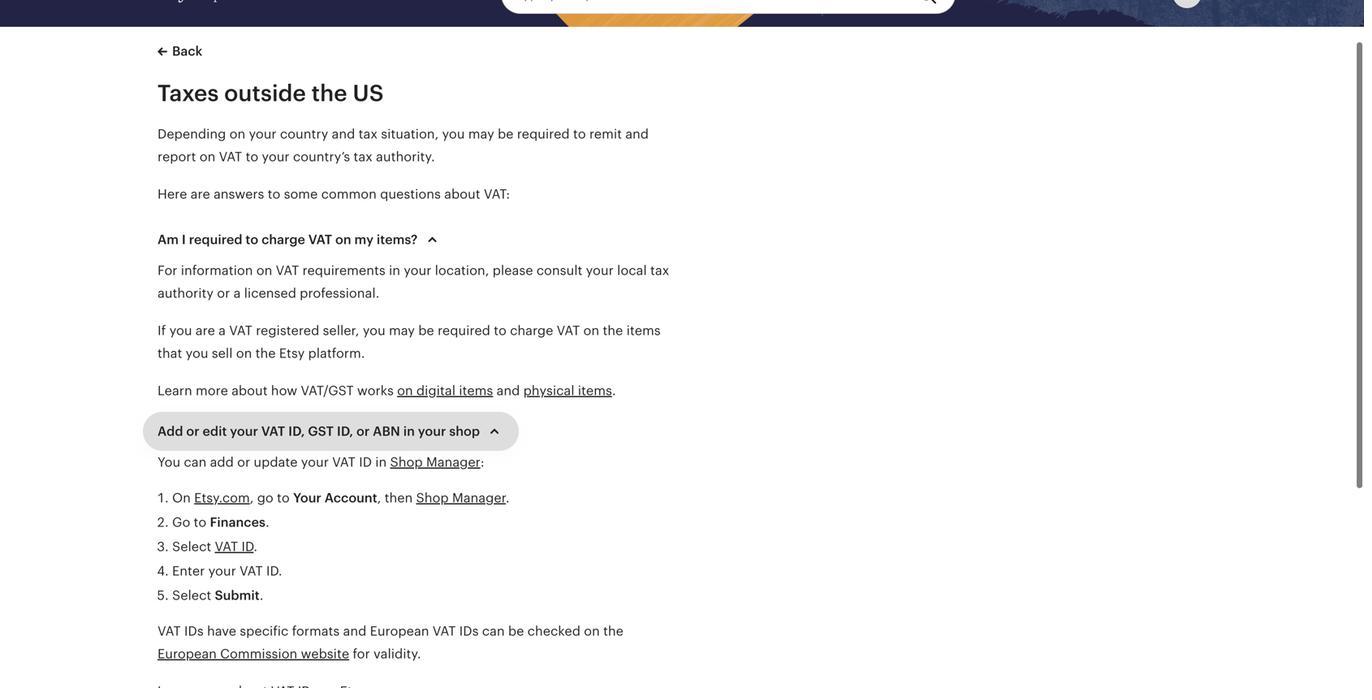Task type: describe. For each thing, give the bounding box(es) containing it.
Type your question search field
[[501, 0, 907, 14]]

go
[[172, 515, 190, 530]]

i
[[182, 232, 186, 247]]

and right remit
[[626, 127, 649, 141]]

your down items?
[[404, 263, 432, 278]]

tax inside the for information on vat requirements in your location, please consult your local tax authority or a licensed professional.
[[651, 263, 670, 278]]

your down country at the top left of the page
[[262, 149, 290, 164]]

be for situation,
[[498, 127, 514, 141]]

manager for .
[[452, 491, 506, 505]]

authority
[[158, 286, 214, 301]]

please
[[493, 263, 533, 278]]

add
[[210, 455, 234, 470]]

country
[[280, 127, 328, 141]]

taxes outside the us
[[158, 80, 384, 106]]

back link
[[158, 41, 203, 61]]

you can add or update your vat id in shop manager :
[[158, 455, 485, 470]]

abn
[[373, 424, 400, 439]]

website
[[301, 647, 349, 661]]

required inside dropdown button
[[189, 232, 243, 247]]

physical items link
[[524, 383, 612, 398]]

gst
[[308, 424, 334, 439]]

etsy.com
[[194, 491, 250, 505]]

account
[[325, 491, 377, 505]]

1 horizontal spatial items
[[578, 383, 612, 398]]

submit
[[215, 588, 260, 603]]

:
[[481, 455, 485, 470]]

select submit .
[[172, 588, 264, 603]]

remit
[[590, 127, 622, 141]]

1 horizontal spatial about
[[444, 187, 481, 201]]

local
[[617, 263, 647, 278]]

here are answers to some common questions about vat:
[[158, 187, 510, 201]]

specific
[[240, 624, 289, 639]]

european commission website link
[[158, 647, 349, 661]]

add
[[158, 424, 183, 439]]

am i required to charge vat on my items? button
[[143, 220, 457, 259]]

seller,
[[323, 323, 359, 338]]

2 id, from the left
[[337, 424, 354, 439]]

your
[[293, 491, 322, 505]]

for
[[353, 647, 370, 661]]

finances
[[210, 515, 266, 530]]

shop for in
[[390, 455, 423, 470]]

if
[[158, 323, 166, 338]]

the inside vat ids have specific formats and european vat ids can be checked on the european commission website for validity.
[[604, 624, 624, 639]]

requirements
[[303, 263, 386, 278]]

or left abn
[[357, 424, 370, 439]]

you right seller,
[[363, 323, 386, 338]]

a inside the for information on vat requirements in your location, please consult your local tax authority or a licensed professional.
[[234, 286, 241, 301]]

vat inside the for information on vat requirements in your location, please consult your local tax authority or a licensed professional.
[[276, 263, 299, 278]]

common
[[321, 187, 377, 201]]

have
[[207, 624, 236, 639]]

digital
[[417, 383, 456, 398]]

checked
[[528, 624, 581, 639]]

2 ids from the left
[[460, 624, 479, 639]]

vat inside depending on your country and tax situation, you may be required to remit and report on vat to your country's tax authority.
[[219, 149, 242, 164]]

0 horizontal spatial european
[[158, 647, 217, 661]]

you inside depending on your country and tax situation, you may be required to remit and report on vat to your country's tax authority.
[[442, 127, 465, 141]]

1 id, from the left
[[288, 424, 305, 439]]

1 vertical spatial shop manager link
[[416, 491, 506, 505]]

0 vertical spatial shop manager link
[[390, 455, 481, 470]]

then
[[385, 491, 413, 505]]

charge inside if you are a vat registered seller, you may be required to charge vat on the items that you sell on the etsy platform.
[[510, 323, 554, 338]]

be inside vat ids have specific formats and european vat ids can be checked on the european commission website for validity.
[[508, 624, 524, 639]]

consult
[[537, 263, 583, 278]]

on right sell
[[236, 346, 252, 361]]

edit
[[203, 424, 227, 439]]

are inside if you are a vat registered seller, you may be required to charge vat on the items that you sell on the etsy platform.
[[196, 323, 215, 338]]

to inside dropdown button
[[246, 232, 258, 247]]

formats
[[292, 624, 340, 639]]

location,
[[435, 263, 489, 278]]

questions
[[380, 187, 441, 201]]

shop for then
[[416, 491, 449, 505]]

enter
[[172, 564, 205, 578]]

your left local
[[586, 263, 614, 278]]

learn
[[158, 383, 192, 398]]

vat ids have specific formats and european vat ids can be checked on the european commission website for validity.
[[158, 624, 624, 661]]

depending on your country and tax situation, you may be required to remit and report on vat to your country's tax authority.
[[158, 127, 649, 164]]

for
[[158, 263, 178, 278]]

am
[[158, 232, 179, 247]]

more
[[196, 383, 228, 398]]

your down outside at the top left of page
[[249, 127, 277, 141]]

select vat id .
[[172, 539, 258, 554]]

on
[[172, 491, 191, 505]]

back
[[172, 44, 203, 58]]

on inside vat ids have specific formats and european vat ids can be checked on the european commission website for validity.
[[584, 624, 600, 639]]

your left shop
[[418, 424, 446, 439]]

go to finances .
[[172, 515, 269, 530]]

on inside the for information on vat requirements in your location, please consult your local tax authority or a licensed professional.
[[257, 263, 272, 278]]

or inside the for information on vat requirements in your location, please consult your local tax authority or a licensed professional.
[[217, 286, 230, 301]]

your right edit
[[230, 424, 258, 439]]

authority.
[[376, 149, 435, 164]]

physical
[[524, 383, 575, 398]]

id.
[[266, 564, 282, 578]]

may for situation,
[[469, 127, 495, 141]]

platform.
[[308, 346, 365, 361]]

your down add or edit your vat id, gst id, or abn in your shop at the left of the page
[[301, 455, 329, 470]]

enter your vat id.
[[172, 564, 282, 578]]

my
[[355, 232, 374, 247]]

vat:
[[484, 187, 510, 201]]

validity.
[[374, 647, 421, 661]]

professional.
[[300, 286, 380, 301]]

learn more about how vat/gst works on digital items and physical items .
[[158, 383, 616, 398]]



Task type: locate. For each thing, give the bounding box(es) containing it.
commission
[[220, 647, 298, 661]]

0 horizontal spatial required
[[189, 232, 243, 247]]

be
[[498, 127, 514, 141], [419, 323, 434, 338], [508, 624, 524, 639]]

1 vertical spatial in
[[404, 424, 415, 439]]

some
[[284, 187, 318, 201]]

0 vertical spatial tax
[[359, 127, 378, 141]]

on digital items link
[[397, 383, 493, 398]]

0 vertical spatial id
[[359, 455, 372, 470]]

a up sell
[[219, 323, 226, 338]]

are up sell
[[196, 323, 215, 338]]

depending
[[158, 127, 226, 141]]

0 vertical spatial shop
[[390, 455, 423, 470]]

to inside if you are a vat registered seller, you may be required to charge vat on the items that you sell on the etsy platform.
[[494, 323, 507, 338]]

can right you
[[184, 455, 207, 470]]

on up physical items link
[[584, 323, 600, 338]]

1 horizontal spatial id
[[359, 455, 372, 470]]

1 horizontal spatial european
[[370, 624, 429, 639]]

0 vertical spatial required
[[517, 127, 570, 141]]

shop right then
[[416, 491, 449, 505]]

, left go
[[250, 491, 254, 505]]

0 horizontal spatial id,
[[288, 424, 305, 439]]

2 vertical spatial in
[[376, 455, 387, 470]]

add or edit your vat id, gst id, or abn in your shop button
[[143, 412, 519, 451]]

charge inside dropdown button
[[262, 232, 305, 247]]

id down finances
[[242, 539, 254, 554]]

2 horizontal spatial in
[[404, 424, 415, 439]]

taxes
[[158, 80, 219, 106]]

may down the for information on vat requirements in your location, please consult your local tax authority or a licensed professional.
[[389, 323, 415, 338]]

in inside dropdown button
[[404, 424, 415, 439]]

1 vertical spatial are
[[196, 323, 215, 338]]

on down depending
[[200, 149, 216, 164]]

the right checked
[[604, 624, 624, 639]]

required left remit
[[517, 127, 570, 141]]

etsy.com link
[[194, 491, 250, 505]]

be inside depending on your country and tax situation, you may be required to remit and report on vat to your country's tax authority.
[[498, 127, 514, 141]]

1 vertical spatial may
[[389, 323, 415, 338]]

the left us
[[312, 80, 347, 106]]

1 horizontal spatial charge
[[510, 323, 554, 338]]

items right physical
[[578, 383, 612, 398]]

0 vertical spatial be
[[498, 127, 514, 141]]

you
[[158, 455, 181, 470]]

us
[[353, 80, 384, 106]]

required for depending on your country and tax situation, you may be required to remit and report on vat to your country's tax authority.
[[517, 127, 570, 141]]

and inside vat ids have specific formats and european vat ids can be checked on the european commission website for validity.
[[343, 624, 367, 639]]

on right "works"
[[397, 383, 413, 398]]

required for if you are a vat registered seller, you may be required to charge vat on the items that you sell on the etsy platform.
[[438, 323, 491, 338]]

be left checked
[[508, 624, 524, 639]]

required down location,
[[438, 323, 491, 338]]

the left etsy
[[256, 346, 276, 361]]

works
[[357, 383, 394, 398]]

be inside if you are a vat registered seller, you may be required to charge vat on the items that you sell on the etsy platform.
[[419, 323, 434, 338]]

select for select vat id .
[[172, 539, 211, 554]]

charge
[[262, 232, 305, 247], [510, 323, 554, 338]]

report
[[158, 149, 196, 164]]

1 vertical spatial required
[[189, 232, 243, 247]]

about left how
[[232, 383, 268, 398]]

information
[[181, 263, 253, 278]]

in down abn
[[376, 455, 387, 470]]

you left sell
[[186, 346, 208, 361]]

shop
[[449, 424, 480, 439]]

items
[[627, 323, 661, 338], [459, 383, 493, 398], [578, 383, 612, 398]]

for information on vat requirements in your location, please consult your local tax authority or a licensed professional.
[[158, 263, 670, 301]]

items right digital
[[459, 383, 493, 398]]

.
[[612, 383, 616, 398], [506, 491, 510, 505], [266, 515, 269, 530], [254, 539, 258, 554], [260, 588, 264, 603]]

etsy image
[[158, 0, 188, 2]]

select for select submit .
[[172, 588, 211, 603]]

tax down us
[[359, 127, 378, 141]]

1 vertical spatial id
[[242, 539, 254, 554]]

in inside the for information on vat requirements in your location, please consult your local tax authority or a licensed professional.
[[389, 263, 400, 278]]

1 horizontal spatial ,
[[377, 491, 381, 505]]

registered
[[256, 323, 320, 338]]

country's
[[293, 149, 350, 164]]

0 horizontal spatial charge
[[262, 232, 305, 247]]

0 horizontal spatial about
[[232, 383, 268, 398]]

1 , from the left
[[250, 491, 254, 505]]

on inside dropdown button
[[336, 232, 352, 247]]

european
[[370, 624, 429, 639], [158, 647, 217, 661]]

0 horizontal spatial ,
[[250, 491, 254, 505]]

be up 'vat:'
[[498, 127, 514, 141]]

0 horizontal spatial can
[[184, 455, 207, 470]]

1 vertical spatial european
[[158, 647, 217, 661]]

shop
[[390, 455, 423, 470], [416, 491, 449, 505]]

a
[[234, 286, 241, 301], [219, 323, 226, 338]]

0 horizontal spatial ids
[[184, 624, 204, 639]]

can
[[184, 455, 207, 470], [482, 624, 505, 639]]

1 vertical spatial manager
[[452, 491, 506, 505]]

vat id link
[[215, 539, 254, 554]]

and up for
[[343, 624, 367, 639]]

0 vertical spatial are
[[191, 187, 210, 201]]

tax right local
[[651, 263, 670, 278]]

items inside if you are a vat registered seller, you may be required to charge vat on the items that you sell on the etsy platform.
[[627, 323, 661, 338]]

or left edit
[[186, 424, 200, 439]]

may
[[469, 127, 495, 141], [389, 323, 415, 338]]

and left physical
[[497, 383, 520, 398]]

update
[[254, 455, 298, 470]]

0 vertical spatial may
[[469, 127, 495, 141]]

answers
[[214, 187, 264, 201]]

here
[[158, 187, 187, 201]]

may inside depending on your country and tax situation, you may be required to remit and report on vat to your country's tax authority.
[[469, 127, 495, 141]]

1 vertical spatial charge
[[510, 323, 554, 338]]

add or edit your vat id, gst id, or abn in your shop
[[158, 424, 480, 439]]

select down the enter
[[172, 588, 211, 603]]

sell
[[212, 346, 233, 361]]

or down information
[[217, 286, 230, 301]]

,
[[250, 491, 254, 505], [377, 491, 381, 505]]

manager down :
[[452, 491, 506, 505]]

be down the for information on vat requirements in your location, please consult your local tax authority or a licensed professional.
[[419, 323, 434, 338]]

may inside if you are a vat registered seller, you may be required to charge vat on the items that you sell on the etsy platform.
[[389, 323, 415, 338]]

, left then
[[377, 491, 381, 505]]

licensed
[[244, 286, 296, 301]]

0 horizontal spatial id
[[242, 539, 254, 554]]

a down information
[[234, 286, 241, 301]]

items?
[[377, 232, 418, 247]]

2 vertical spatial required
[[438, 323, 491, 338]]

vat/gst
[[301, 383, 354, 398]]

on up licensed
[[257, 263, 272, 278]]

0 horizontal spatial in
[[376, 455, 387, 470]]

how
[[271, 383, 297, 398]]

id, left gst
[[288, 424, 305, 439]]

and up country's in the left top of the page
[[332, 127, 355, 141]]

required up information
[[189, 232, 243, 247]]

your
[[249, 127, 277, 141], [262, 149, 290, 164], [404, 263, 432, 278], [586, 263, 614, 278], [230, 424, 258, 439], [418, 424, 446, 439], [301, 455, 329, 470], [208, 564, 236, 578]]

on left my
[[336, 232, 352, 247]]

situation,
[[381, 127, 439, 141]]

or right the "add" at the bottom of the page
[[237, 455, 250, 470]]

2 select from the top
[[172, 588, 211, 603]]

1 vertical spatial select
[[172, 588, 211, 603]]

you right the situation, at the left of the page
[[442, 127, 465, 141]]

1 vertical spatial about
[[232, 383, 268, 398]]

etsy
[[279, 346, 305, 361]]

on etsy.com , go to your account , then shop manager .
[[172, 491, 510, 505]]

if you are a vat registered seller, you may be required to charge vat on the items that you sell on the etsy platform.
[[158, 323, 661, 361]]

you right if
[[169, 323, 192, 338]]

id,
[[288, 424, 305, 439], [337, 424, 354, 439]]

0 horizontal spatial a
[[219, 323, 226, 338]]

1 horizontal spatial ids
[[460, 624, 479, 639]]

or
[[217, 286, 230, 301], [186, 424, 200, 439], [357, 424, 370, 439], [237, 455, 250, 470]]

0 vertical spatial can
[[184, 455, 207, 470]]

0 vertical spatial european
[[370, 624, 429, 639]]

charge down 'some'
[[262, 232, 305, 247]]

required inside if you are a vat registered seller, you may be required to charge vat on the items that you sell on the etsy platform.
[[438, 323, 491, 338]]

required inside depending on your country and tax situation, you may be required to remit and report on vat to your country's tax authority.
[[517, 127, 570, 141]]

am i required to charge vat on my items?
[[158, 232, 418, 247]]

in down items?
[[389, 263, 400, 278]]

0 horizontal spatial items
[[459, 383, 493, 398]]

on
[[230, 127, 246, 141], [200, 149, 216, 164], [336, 232, 352, 247], [257, 263, 272, 278], [584, 323, 600, 338], [236, 346, 252, 361], [397, 383, 413, 398], [584, 624, 600, 639]]

manager down shop
[[426, 455, 481, 470]]

be for seller,
[[419, 323, 434, 338]]

the down local
[[603, 323, 623, 338]]

may for seller,
[[389, 323, 415, 338]]

2 vertical spatial tax
[[651, 263, 670, 278]]

in right abn
[[404, 424, 415, 439]]

1 vertical spatial can
[[482, 624, 505, 639]]

on right checked
[[584, 624, 600, 639]]

a inside if you are a vat registered seller, you may be required to charge vat on the items that you sell on the etsy platform.
[[219, 323, 226, 338]]

0 horizontal spatial may
[[389, 323, 415, 338]]

1 horizontal spatial in
[[389, 263, 400, 278]]

can left checked
[[482, 624, 505, 639]]

required
[[517, 127, 570, 141], [189, 232, 243, 247], [438, 323, 491, 338]]

0 vertical spatial manager
[[426, 455, 481, 470]]

1 horizontal spatial can
[[482, 624, 505, 639]]

0 vertical spatial a
[[234, 286, 241, 301]]

1 ids from the left
[[184, 624, 204, 639]]

2 vertical spatial be
[[508, 624, 524, 639]]

0 vertical spatial charge
[[262, 232, 305, 247]]

1 vertical spatial shop
[[416, 491, 449, 505]]

1 vertical spatial a
[[219, 323, 226, 338]]

items down local
[[627, 323, 661, 338]]

0 vertical spatial about
[[444, 187, 481, 201]]

may up 'vat:'
[[469, 127, 495, 141]]

that
[[158, 346, 182, 361]]

your up select submit .
[[208, 564, 236, 578]]

1 horizontal spatial required
[[438, 323, 491, 338]]

1 horizontal spatial may
[[469, 127, 495, 141]]

1 vertical spatial be
[[419, 323, 434, 338]]

about
[[444, 187, 481, 201], [232, 383, 268, 398]]

about left 'vat:'
[[444, 187, 481, 201]]

select up the enter
[[172, 539, 211, 554]]

outside
[[224, 80, 306, 106]]

id up account
[[359, 455, 372, 470]]

tax up common
[[354, 149, 373, 164]]

2 horizontal spatial required
[[517, 127, 570, 141]]

are right here
[[191, 187, 210, 201]]

1 horizontal spatial id,
[[337, 424, 354, 439]]

1 vertical spatial tax
[[354, 149, 373, 164]]

european up validity.
[[370, 624, 429, 639]]

manager for :
[[426, 455, 481, 470]]

0 vertical spatial in
[[389, 263, 400, 278]]

2 horizontal spatial items
[[627, 323, 661, 338]]

can inside vat ids have specific formats and european vat ids can be checked on the european commission website for validity.
[[482, 624, 505, 639]]

ids
[[184, 624, 204, 639], [460, 624, 479, 639]]

2 , from the left
[[377, 491, 381, 505]]

id, right gst
[[337, 424, 354, 439]]

on right depending
[[230, 127, 246, 141]]

european down have
[[158, 647, 217, 661]]

to
[[573, 127, 586, 141], [246, 149, 258, 164], [268, 187, 281, 201], [246, 232, 258, 247], [494, 323, 507, 338], [277, 491, 290, 505], [194, 515, 207, 530]]

select
[[172, 539, 211, 554], [172, 588, 211, 603]]

shop manager link down :
[[416, 491, 506, 505]]

shop manager link
[[390, 455, 481, 470], [416, 491, 506, 505]]

None search field
[[501, 0, 956, 14]]

the
[[312, 80, 347, 106], [603, 323, 623, 338], [256, 346, 276, 361], [604, 624, 624, 639]]

vat
[[219, 149, 242, 164], [308, 232, 332, 247], [276, 263, 299, 278], [229, 323, 253, 338], [557, 323, 580, 338], [261, 424, 285, 439], [332, 455, 356, 470], [215, 539, 238, 554], [240, 564, 263, 578], [158, 624, 181, 639], [433, 624, 456, 639]]

charge up physical
[[510, 323, 554, 338]]

manager
[[426, 455, 481, 470], [452, 491, 506, 505]]

shop manager link down shop
[[390, 455, 481, 470]]

1 select from the top
[[172, 539, 211, 554]]

shop up then
[[390, 455, 423, 470]]

0 vertical spatial select
[[172, 539, 211, 554]]

go
[[257, 491, 274, 505]]

1 horizontal spatial a
[[234, 286, 241, 301]]



Task type: vqa. For each thing, say whether or not it's contained in the screenshot.
VAT/GST
yes



